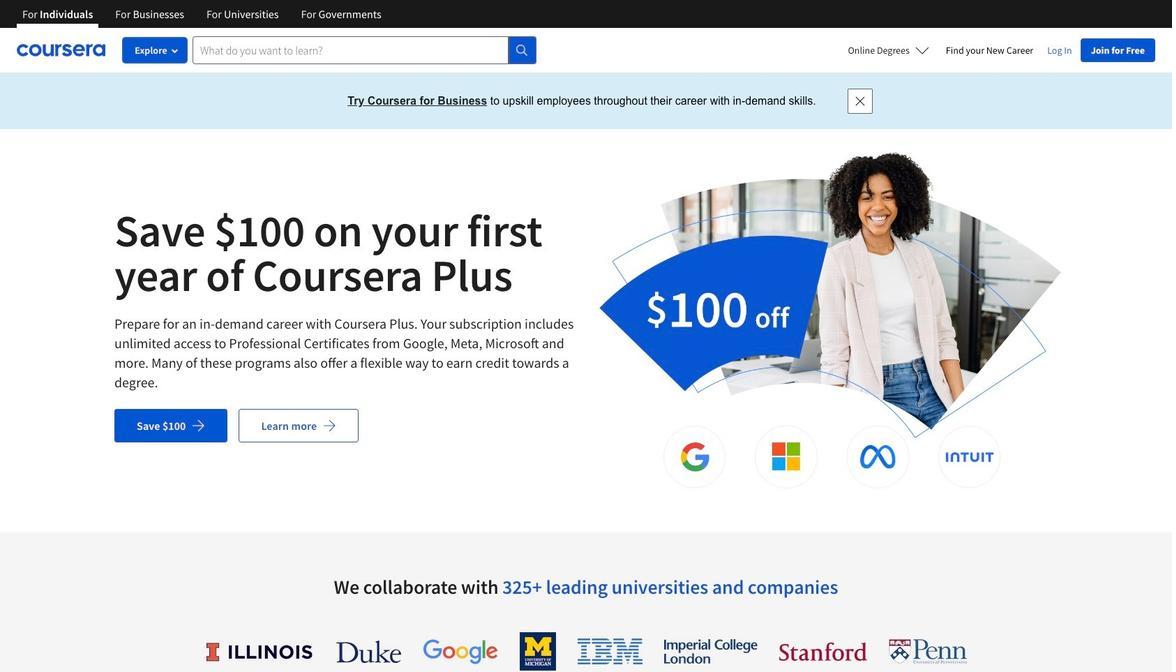 Task type: locate. For each thing, give the bounding box(es) containing it.
alert
[[0, 73, 1172, 129]]

ibm image
[[578, 639, 643, 664]]

imperial college london image
[[664, 639, 758, 664]]

google image
[[423, 639, 498, 664]]

duke university image
[[336, 640, 401, 663]]

university of illinois at urbana-champaign image
[[205, 640, 315, 663]]

None search field
[[193, 36, 537, 64]]

What do you want to learn? text field
[[193, 36, 509, 64]]

university of michigan image
[[520, 632, 556, 671]]

banner navigation
[[11, 0, 393, 28]]

stanford university image
[[780, 642, 867, 661]]



Task type: vqa. For each thing, say whether or not it's contained in the screenshot.
'UNIVERSITY OF PENNSYLVANIA' image
yes



Task type: describe. For each thing, give the bounding box(es) containing it.
coursera image
[[17, 39, 105, 61]]

university of pennsylvania image
[[889, 639, 967, 664]]



